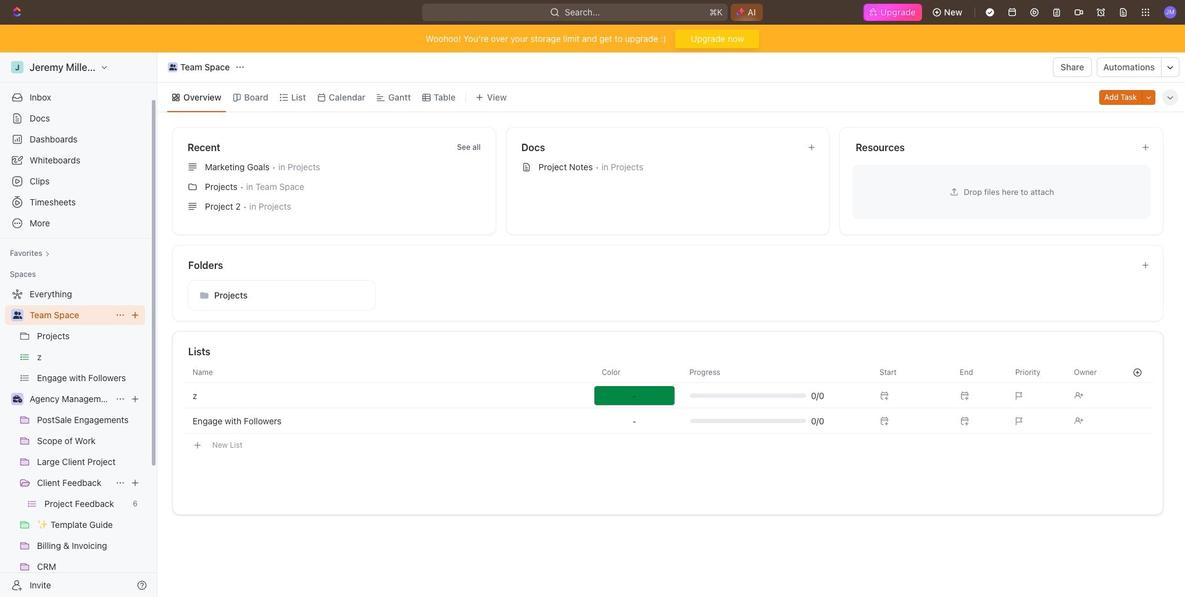 Task type: describe. For each thing, give the bounding box(es) containing it.
0 vertical spatial user group image
[[169, 64, 177, 70]]

jeremy miller's workspace, , element
[[11, 61, 23, 73]]

tree inside sidebar navigation
[[5, 285, 145, 598]]



Task type: vqa. For each thing, say whether or not it's contained in the screenshot.
Tree
yes



Task type: locate. For each thing, give the bounding box(es) containing it.
user group image
[[169, 64, 177, 70], [13, 312, 22, 319]]

1 horizontal spatial user group image
[[169, 64, 177, 70]]

0 horizontal spatial user group image
[[13, 312, 22, 319]]

business time image
[[13, 396, 22, 403]]

user group image inside tree
[[13, 312, 22, 319]]

tree
[[5, 285, 145, 598]]

1 vertical spatial user group image
[[13, 312, 22, 319]]

sidebar navigation
[[0, 52, 160, 598]]



